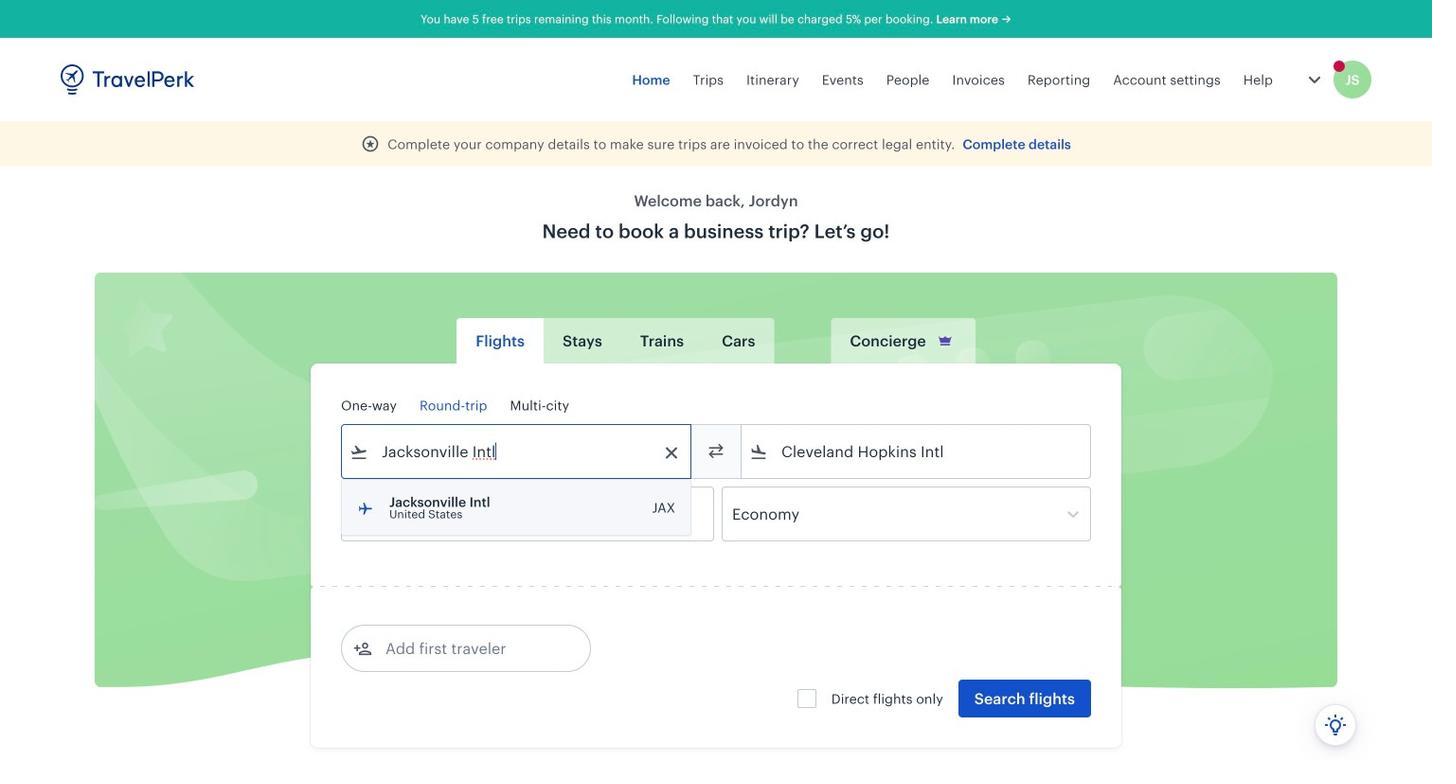 Task type: describe. For each thing, give the bounding box(es) containing it.
Return text field
[[481, 488, 580, 541]]



Task type: locate. For each thing, give the bounding box(es) containing it.
From search field
[[369, 437, 666, 467]]

To search field
[[768, 437, 1066, 467]]

Add first traveler search field
[[372, 634, 569, 664]]

Depart text field
[[369, 488, 467, 541]]



